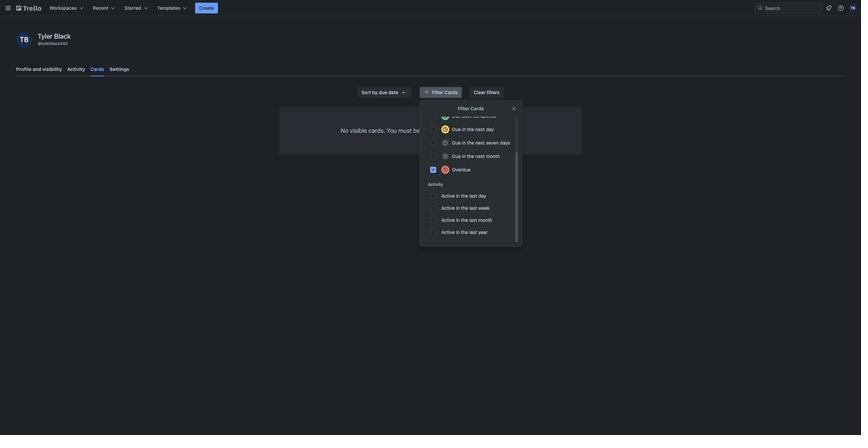 Task type: vqa. For each thing, say whether or not it's contained in the screenshot.
last related to week
yes



Task type: locate. For each thing, give the bounding box(es) containing it.
1 horizontal spatial cards
[[445, 90, 458, 95]]

day
[[486, 127, 494, 132], [479, 193, 487, 199]]

filter
[[432, 90, 444, 95], [458, 106, 470, 111]]

profile
[[16, 66, 31, 72]]

1 vertical spatial cards
[[445, 90, 458, 95]]

sort by due date button
[[358, 87, 412, 98]]

3 active from the top
[[442, 217, 455, 223]]

active up active in the last week
[[442, 193, 455, 199]]

next right for
[[476, 127, 485, 132]]

day for active in the last day
[[479, 193, 487, 199]]

cards up due date completed
[[471, 106, 484, 111]]

black
[[54, 32, 71, 40]]

1 vertical spatial month
[[479, 217, 493, 223]]

2 active from the top
[[442, 205, 455, 211]]

1 vertical spatial next
[[476, 140, 485, 146]]

due for due in the next day
[[452, 127, 461, 132]]

date
[[389, 90, 399, 95], [462, 113, 472, 119]]

card
[[452, 127, 464, 134]]

active in the last week
[[442, 205, 490, 211]]

the up overdue
[[467, 153, 475, 159]]

day up 'seven'
[[486, 127, 494, 132]]

last for week
[[470, 205, 477, 211]]

filter inside filter cards button
[[432, 90, 444, 95]]

@
[[38, 41, 41, 46]]

the left it
[[467, 127, 475, 132]]

filters
[[487, 90, 500, 95]]

be
[[414, 127, 420, 134]]

1 vertical spatial filter
[[458, 106, 470, 111]]

to right it
[[480, 127, 485, 134]]

0 horizontal spatial date
[[389, 90, 399, 95]]

cards right activity link
[[91, 66, 104, 72]]

clear filters
[[474, 90, 500, 95]]

by
[[372, 90, 378, 95]]

cards inside button
[[445, 90, 458, 95]]

in up overdue
[[462, 153, 466, 159]]

due date completed
[[452, 113, 496, 119]]

activity up active in the last day at the right top of page
[[428, 182, 443, 187]]

you
[[387, 127, 397, 134]]

create
[[199, 5, 214, 11]]

in down for
[[462, 140, 466, 146]]

tylerblack440
[[41, 41, 68, 46]]

in for active in the last month
[[456, 217, 460, 223]]

last left the year
[[470, 230, 477, 235]]

2 last from the top
[[470, 205, 477, 211]]

in left it
[[462, 127, 466, 132]]

recent button
[[89, 3, 119, 13]]

active
[[442, 193, 455, 199], [442, 205, 455, 211], [442, 217, 455, 223], [442, 230, 455, 235]]

the
[[467, 127, 475, 132], [467, 140, 475, 146], [467, 153, 475, 159], [461, 193, 468, 199], [461, 205, 468, 211], [461, 217, 468, 223], [461, 230, 468, 235]]

2 vertical spatial next
[[476, 153, 485, 159]]

4 last from the top
[[470, 230, 477, 235]]

the for active in the last year
[[461, 230, 468, 235]]

the down for
[[467, 140, 475, 146]]

tyler
[[38, 32, 53, 40]]

last
[[470, 193, 477, 199], [470, 205, 477, 211], [470, 217, 477, 223], [470, 230, 477, 235]]

1 horizontal spatial date
[[462, 113, 472, 119]]

day up week
[[479, 193, 487, 199]]

activity
[[67, 66, 85, 72], [428, 182, 443, 187]]

day for due in the next day
[[486, 127, 494, 132]]

in up active in the last week
[[456, 193, 460, 199]]

completed
[[473, 113, 496, 119]]

to
[[441, 127, 446, 134], [480, 127, 485, 134]]

in for active in the last day
[[456, 193, 460, 199]]

active down active in the last month
[[442, 230, 455, 235]]

1 active from the top
[[442, 193, 455, 199]]

0 vertical spatial cards
[[91, 66, 104, 72]]

the up active in the last week
[[461, 193, 468, 199]]

due right a
[[452, 127, 461, 132]]

0 vertical spatial next
[[476, 127, 485, 132]]

due down card at right top
[[452, 140, 461, 146]]

and
[[33, 66, 41, 72]]

the for active in the last week
[[461, 205, 468, 211]]

1 horizontal spatial to
[[480, 127, 485, 134]]

Search field
[[763, 3, 822, 13]]

1 horizontal spatial activity
[[428, 182, 443, 187]]

due
[[379, 90, 387, 95]]

in down active in the last month
[[456, 230, 460, 235]]

no visible cards. you must be added to a card for it to appear here.
[[341, 127, 521, 134]]

2 next from the top
[[476, 140, 485, 146]]

due in the next month
[[452, 153, 500, 159]]

date right due
[[389, 90, 399, 95]]

next
[[476, 127, 485, 132], [476, 140, 485, 146], [476, 153, 485, 159]]

tyler black @ tylerblack440
[[38, 32, 71, 46]]

last left week
[[470, 205, 477, 211]]

1 horizontal spatial filter cards
[[458, 106, 484, 111]]

next for month
[[476, 153, 485, 159]]

next for day
[[476, 127, 485, 132]]

0 horizontal spatial cards
[[91, 66, 104, 72]]

last for month
[[470, 217, 477, 223]]

in for active in the last week
[[456, 205, 460, 211]]

next left 'seven'
[[476, 140, 485, 146]]

close popover image
[[512, 106, 517, 111]]

filter cards
[[432, 90, 458, 95], [458, 106, 484, 111]]

1 last from the top
[[470, 193, 477, 199]]

next down 'due in the next seven days'
[[476, 153, 485, 159]]

last for day
[[470, 193, 477, 199]]

cards link
[[91, 63, 104, 76]]

due up card at right top
[[452, 113, 461, 119]]

the for due in the next month
[[467, 153, 475, 159]]

cards.
[[369, 127, 385, 134]]

in up 'active in the last year'
[[456, 217, 460, 223]]

open information menu image
[[838, 5, 845, 11]]

in
[[462, 127, 466, 132], [462, 140, 466, 146], [462, 153, 466, 159], [456, 193, 460, 199], [456, 205, 460, 211], [456, 217, 460, 223], [456, 230, 460, 235]]

the down active in the last day at the right top of page
[[461, 205, 468, 211]]

due up overdue
[[452, 153, 461, 159]]

4 active from the top
[[442, 230, 455, 235]]

the down active in the last month
[[461, 230, 468, 235]]

next for seven
[[476, 140, 485, 146]]

2 due from the top
[[452, 127, 461, 132]]

workspaces
[[49, 5, 77, 11]]

year
[[479, 230, 488, 235]]

0 vertical spatial day
[[486, 127, 494, 132]]

overdue
[[452, 167, 471, 173]]

1 vertical spatial day
[[479, 193, 487, 199]]

3 due from the top
[[452, 140, 461, 146]]

month
[[486, 153, 500, 159], [479, 217, 493, 223]]

3 next from the top
[[476, 153, 485, 159]]

3 last from the top
[[470, 217, 477, 223]]

0 horizontal spatial filter
[[432, 90, 444, 95]]

to left a
[[441, 127, 446, 134]]

2 vertical spatial cards
[[471, 106, 484, 111]]

active for active in the last month
[[442, 217, 455, 223]]

0 horizontal spatial activity
[[67, 66, 85, 72]]

here.
[[507, 127, 521, 134]]

active up 'active in the last year'
[[442, 217, 455, 223]]

1 due from the top
[[452, 113, 461, 119]]

due
[[452, 113, 461, 119], [452, 127, 461, 132], [452, 140, 461, 146], [452, 153, 461, 159]]

0 vertical spatial filter
[[432, 90, 444, 95]]

cards
[[91, 66, 104, 72], [445, 90, 458, 95], [471, 106, 484, 111]]

activity left cards link
[[67, 66, 85, 72]]

a
[[448, 127, 451, 134]]

tyler black (tylerblack440) image
[[16, 32, 32, 48]]

1 vertical spatial filter cards
[[458, 106, 484, 111]]

in for active in the last year
[[456, 230, 460, 235]]

month down week
[[479, 217, 493, 223]]

1 vertical spatial activity
[[428, 182, 443, 187]]

0 vertical spatial date
[[389, 90, 399, 95]]

last up active in the last week
[[470, 193, 477, 199]]

the up 'active in the last year'
[[461, 217, 468, 223]]

date inside popup button
[[389, 90, 399, 95]]

4 due from the top
[[452, 153, 461, 159]]

cards left the 'clear'
[[445, 90, 458, 95]]

recent
[[93, 5, 108, 11]]

visibility
[[42, 66, 62, 72]]

active down active in the last day at the right top of page
[[442, 205, 455, 211]]

0 horizontal spatial to
[[441, 127, 446, 134]]

0 vertical spatial filter cards
[[432, 90, 458, 95]]

date up due in the next day
[[462, 113, 472, 119]]

month for active in the last month
[[479, 217, 493, 223]]

starred
[[125, 5, 141, 11]]

templates
[[157, 5, 180, 11]]

due for due in the next seven days
[[452, 140, 461, 146]]

in down active in the last day at the right top of page
[[456, 205, 460, 211]]

the for due in the next day
[[467, 127, 475, 132]]

due for due in the next month
[[452, 153, 461, 159]]

last down active in the last week
[[470, 217, 477, 223]]

month down 'seven'
[[486, 153, 500, 159]]

0 horizontal spatial filter cards
[[432, 90, 458, 95]]

1 next from the top
[[476, 127, 485, 132]]

profile and visibility
[[16, 66, 62, 72]]

0 vertical spatial month
[[486, 153, 500, 159]]

in for due in the next day
[[462, 127, 466, 132]]



Task type: describe. For each thing, give the bounding box(es) containing it.
1 vertical spatial date
[[462, 113, 472, 119]]

seven
[[486, 140, 499, 146]]

no
[[341, 127, 349, 134]]

filter cards button
[[420, 87, 462, 98]]

activity link
[[67, 63, 85, 75]]

settings link
[[110, 63, 129, 75]]

0 notifications image
[[825, 4, 833, 12]]

2 horizontal spatial cards
[[471, 106, 484, 111]]

starred button
[[121, 3, 152, 13]]

it
[[475, 127, 478, 134]]

visible
[[350, 127, 367, 134]]

last for year
[[470, 230, 477, 235]]

sort by due date
[[362, 90, 399, 95]]

due in the next seven days
[[452, 140, 511, 146]]

filter cards inside button
[[432, 90, 458, 95]]

active in the last year
[[442, 230, 488, 235]]

templates button
[[153, 3, 191, 13]]

the for active in the last month
[[461, 217, 468, 223]]

appear
[[487, 127, 506, 134]]

create button
[[195, 3, 218, 13]]

must
[[399, 127, 412, 134]]

settings
[[110, 66, 129, 72]]

the for active in the last day
[[461, 193, 468, 199]]

active in the last day
[[442, 193, 487, 199]]

sort
[[362, 90, 371, 95]]

days
[[500, 140, 511, 146]]

active for active in the last year
[[442, 230, 455, 235]]

active for active in the last day
[[442, 193, 455, 199]]

for
[[466, 127, 473, 134]]

the for due in the next seven days
[[467, 140, 475, 146]]

clear filters button
[[470, 87, 504, 98]]

in for due in the next month
[[462, 153, 466, 159]]

month for due in the next month
[[486, 153, 500, 159]]

active in the last month
[[442, 217, 493, 223]]

workspaces button
[[45, 3, 88, 13]]

2 to from the left
[[480, 127, 485, 134]]

clear
[[474, 90, 486, 95]]

in for due in the next seven days
[[462, 140, 466, 146]]

added
[[422, 127, 439, 134]]

due in the next day
[[452, 127, 494, 132]]

tyler black (tylerblack440) image
[[850, 4, 858, 12]]

primary element
[[0, 0, 862, 16]]

week
[[479, 205, 490, 211]]

due for due date completed
[[452, 113, 461, 119]]

active for active in the last week
[[442, 205, 455, 211]]

0 vertical spatial activity
[[67, 66, 85, 72]]

1 horizontal spatial filter
[[458, 106, 470, 111]]

1 to from the left
[[441, 127, 446, 134]]

back to home image
[[16, 3, 41, 13]]

search image
[[758, 5, 763, 11]]

profile and visibility link
[[16, 63, 62, 75]]



